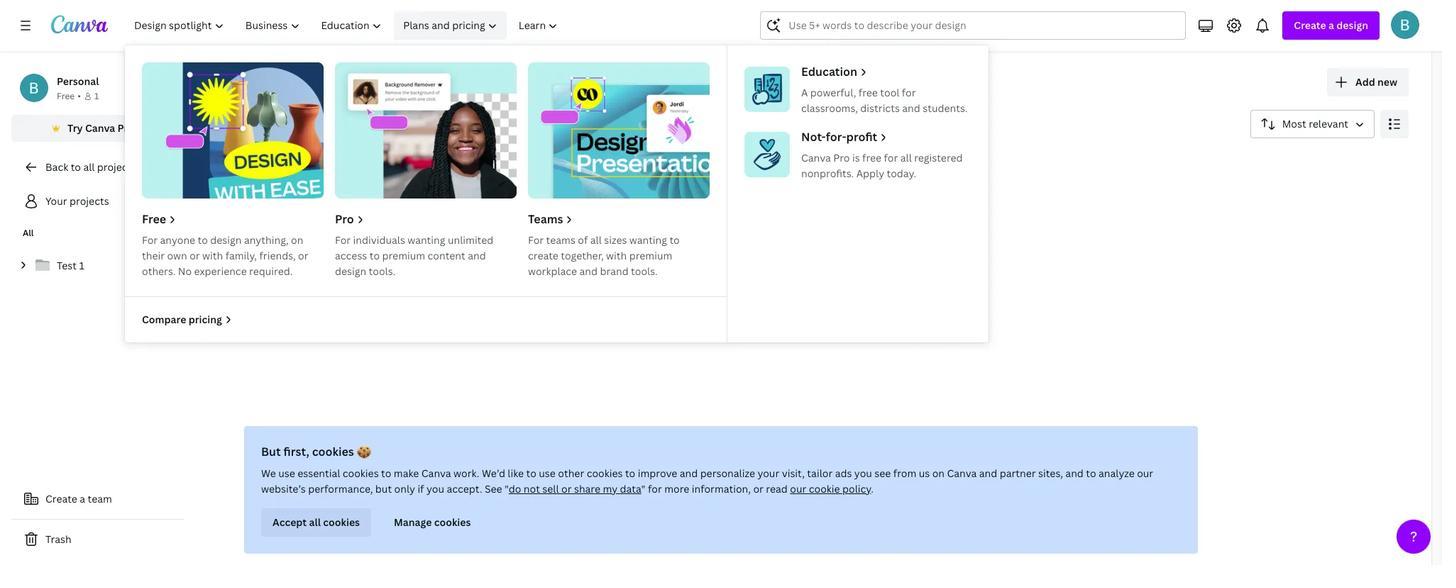 Task type: locate. For each thing, give the bounding box(es) containing it.
not-for-profit
[[801, 129, 877, 145]]

design inside for individuals wanting unlimited access to premium content and design tools.
[[335, 265, 366, 278]]

pricing right plans
[[452, 18, 485, 32]]

create a design
[[1294, 18, 1368, 32]]

0 horizontal spatial create
[[45, 493, 77, 506]]

2 horizontal spatial design
[[1337, 18, 1368, 32]]

create inside dropdown button
[[1294, 18, 1326, 32]]

1 premium from the left
[[382, 249, 425, 263]]

1 vertical spatial your projects
[[45, 194, 109, 208]]

a for team
[[80, 493, 85, 506]]

1 with from the left
[[202, 249, 223, 263]]

1 vertical spatial on
[[932, 467, 945, 481]]

0 vertical spatial on
[[291, 234, 303, 247]]

0 horizontal spatial tools.
[[369, 265, 395, 278]]

0 vertical spatial you
[[854, 467, 872, 481]]

individuals
[[353, 234, 405, 247]]

manage cookies button
[[383, 509, 482, 537]]

0 horizontal spatial "
[[505, 483, 509, 496]]

0 vertical spatial a
[[1329, 18, 1334, 32]]

wanting inside "for teams of all sizes wanting to create together, with premium workplace and brand tools."
[[629, 234, 667, 247]]

try canva pro button
[[11, 115, 185, 142]]

your projects inside your projects link
[[45, 194, 109, 208]]

tools. down individuals
[[369, 265, 395, 278]]

canva up nonprofits.
[[801, 151, 831, 165]]

0 vertical spatial pro
[[118, 121, 134, 135]]

and inside for individuals wanting unlimited access to premium content and design tools.
[[468, 249, 486, 263]]

you right if
[[427, 483, 444, 496]]

pricing inside popup button
[[452, 18, 485, 32]]

0 horizontal spatial on
[[291, 234, 303, 247]]

plans and pricing menu
[[125, 45, 989, 343]]

1 vertical spatial create
[[45, 493, 77, 506]]

you
[[854, 467, 872, 481], [427, 483, 444, 496]]

make
[[394, 467, 419, 481]]

free up districts
[[859, 86, 878, 99]]

2 horizontal spatial for
[[528, 234, 544, 247]]

" down 'improve'
[[641, 483, 646, 496]]

1 horizontal spatial your
[[196, 67, 248, 98]]

2 for from the left
[[335, 234, 351, 247]]

for up their
[[142, 234, 158, 247]]

0 horizontal spatial use
[[278, 467, 295, 481]]

or right own
[[190, 249, 200, 263]]

but first, cookies 🍪
[[261, 444, 371, 460]]

1 horizontal spatial with
[[606, 249, 627, 263]]

0 horizontal spatial for
[[142, 234, 158, 247]]

pro up access
[[335, 212, 354, 227]]

to up but
[[381, 467, 391, 481]]

2 wanting from the left
[[629, 234, 667, 247]]

to right back
[[71, 160, 81, 174]]

0 vertical spatial for
[[902, 86, 916, 99]]

Sort by button
[[1250, 110, 1375, 138]]

use up the website's on the bottom left of page
[[278, 467, 295, 481]]

with up experience
[[202, 249, 223, 263]]

premium inside for individuals wanting unlimited access to premium content and design tools.
[[382, 249, 425, 263]]

free up anyone
[[142, 212, 166, 227]]

0 horizontal spatial 1
[[79, 259, 84, 273]]

0 vertical spatial 1
[[94, 90, 99, 102]]

see
[[485, 483, 502, 496]]

do not sell or share my data " for more information, or read our cookie policy .
[[509, 483, 874, 496]]

canva inside try canva pro button
[[85, 121, 115, 135]]

" inside we use essential cookies to make canva work. we'd like to use other cookies to improve and personalize your visit, tailor ads you see from us on canva and partner sites, and to analyze our website's performance, but only if you accept. see "
[[505, 483, 509, 496]]

1 vertical spatial free
[[862, 151, 882, 165]]

0 vertical spatial your projects
[[196, 67, 348, 98]]

pro left is
[[833, 151, 850, 165]]

uploads
[[454, 242, 494, 256]]

0 horizontal spatial with
[[202, 249, 223, 263]]

2 horizontal spatial pro
[[833, 151, 850, 165]]

for up access
[[335, 234, 351, 247]]

for inside for individuals wanting unlimited access to premium content and design tools.
[[335, 234, 351, 247]]

0 horizontal spatial design
[[210, 234, 242, 247]]

for inside "for teams of all sizes wanting to create together, with premium workplace and brand tools."
[[528, 234, 544, 247]]

pro inside button
[[118, 121, 134, 135]]

2 vertical spatial for
[[648, 483, 662, 496]]

to right like
[[526, 467, 536, 481]]

0 horizontal spatial you
[[427, 483, 444, 496]]

or right friends, at the left top of page
[[298, 249, 308, 263]]

data
[[620, 483, 641, 496]]

team
[[88, 493, 112, 506]]

website's
[[261, 483, 306, 496]]

for for free
[[142, 234, 158, 247]]

for individuals wanting unlimited access to premium content and design tools.
[[335, 234, 494, 278]]

2 horizontal spatial for
[[902, 86, 916, 99]]

all inside button
[[202, 156, 214, 170]]

on up friends, at the left top of page
[[291, 234, 303, 247]]

starred
[[250, 242, 286, 256]]

try
[[67, 121, 83, 135]]

and down together,
[[580, 265, 598, 278]]

1 tools. from the left
[[369, 265, 395, 278]]

0 horizontal spatial pricing
[[189, 313, 222, 326]]

1 horizontal spatial design
[[335, 265, 366, 278]]

0 horizontal spatial premium
[[382, 249, 425, 263]]

to inside for individuals wanting unlimited access to premium content and design tools.
[[370, 249, 380, 263]]

free
[[859, 86, 878, 99], [862, 151, 882, 165]]

wanting up content
[[408, 234, 445, 247]]

design up family, at the left top
[[210, 234, 242, 247]]

with inside for anyone to design anything, on their own or with family, friends, or others. no experience required.
[[202, 249, 223, 263]]

2 vertical spatial pro
[[335, 212, 354, 227]]

1 inside test 1 0 items
[[680, 235, 686, 249]]

1 horizontal spatial a
[[1329, 18, 1334, 32]]

None search field
[[760, 11, 1186, 40]]

brad klo image
[[1391, 11, 1420, 39]]

pricing inside menu
[[189, 313, 222, 326]]

1 horizontal spatial test
[[658, 235, 678, 249]]

if
[[418, 483, 424, 496]]

we'd
[[482, 467, 505, 481]]

1 vertical spatial pro
[[833, 151, 850, 165]]

and right districts
[[902, 101, 920, 115]]

but
[[261, 444, 281, 460]]

and right plans
[[432, 18, 450, 32]]

for up today.
[[884, 151, 898, 165]]

0 vertical spatial test
[[658, 235, 678, 249]]

teams
[[546, 234, 576, 247]]

2 with from the left
[[606, 249, 627, 263]]

a inside button
[[80, 493, 85, 506]]

tools. right brand
[[631, 265, 658, 278]]

1 vertical spatial a
[[80, 493, 85, 506]]

wanting up 0
[[629, 234, 667, 247]]

1 vertical spatial pricing
[[189, 313, 222, 326]]

canva up if
[[421, 467, 451, 481]]

with inside "for teams of all sizes wanting to create together, with premium workplace and brand tools."
[[606, 249, 627, 263]]

1 vertical spatial for
[[884, 151, 898, 165]]

to down individuals
[[370, 249, 380, 263]]

2 horizontal spatial 1
[[680, 235, 686, 249]]

of
[[578, 234, 588, 247]]

top level navigation element
[[125, 11, 989, 343]]

design down access
[[335, 265, 366, 278]]

0 vertical spatial create
[[1294, 18, 1326, 32]]

your
[[196, 67, 248, 98], [45, 194, 67, 208]]

create for create a design
[[1294, 18, 1326, 32]]

and right sites,
[[1066, 467, 1084, 481]]

1 horizontal spatial premium
[[629, 249, 672, 263]]

you up the policy
[[854, 467, 872, 481]]

access
[[335, 249, 367, 263]]

cookie
[[809, 483, 840, 496]]

test for test 1
[[57, 259, 77, 273]]

0 vertical spatial all
[[202, 156, 214, 170]]

1 horizontal spatial for
[[335, 234, 351, 247]]

relevant
[[1309, 117, 1349, 131]]

1 horizontal spatial pricing
[[452, 18, 485, 32]]

cookies down performance,
[[323, 516, 360, 529]]

cookies down 🍪
[[343, 467, 379, 481]]

items
[[666, 251, 689, 263]]

0 vertical spatial design
[[1337, 18, 1368, 32]]

cookies
[[312, 444, 354, 460], [343, 467, 379, 481], [587, 467, 623, 481], [323, 516, 360, 529], [434, 516, 471, 529]]

1 vertical spatial test
[[57, 259, 77, 273]]

trash link
[[11, 526, 185, 554]]

create inside button
[[45, 493, 77, 506]]

with down the sizes
[[606, 249, 627, 263]]

free up apply at the top right
[[862, 151, 882, 165]]

pro inside canva pro is free for all registered nonprofits. apply today.
[[833, 151, 850, 165]]

accept.
[[447, 483, 482, 496]]

not-
[[801, 129, 826, 145]]

a left team
[[80, 493, 85, 506]]

1 vertical spatial design
[[210, 234, 242, 247]]

pro up the back to all projects link
[[118, 121, 134, 135]]

all right of
[[590, 234, 602, 247]]

projects
[[253, 67, 348, 98], [97, 160, 137, 174], [70, 194, 109, 208]]

design left the brad klo image
[[1337, 18, 1368, 32]]

share
[[574, 483, 600, 496]]

design
[[1337, 18, 1368, 32], [210, 234, 242, 247], [335, 265, 366, 278]]

0 horizontal spatial your projects
[[45, 194, 109, 208]]

1 up items
[[680, 235, 686, 249]]

for down 'improve'
[[648, 483, 662, 496]]

apply
[[856, 167, 884, 180]]

1 horizontal spatial use
[[539, 467, 556, 481]]

🍪
[[357, 444, 371, 460]]

see
[[875, 467, 891, 481]]

.
[[871, 483, 874, 496]]

tool
[[880, 86, 900, 99]]

and inside "for teams of all sizes wanting to create together, with premium workplace and brand tools."
[[580, 265, 598, 278]]

a inside dropdown button
[[1329, 18, 1334, 32]]

3 for from the left
[[528, 234, 544, 247]]

a
[[1329, 18, 1334, 32], [80, 493, 85, 506]]

2 premium from the left
[[629, 249, 672, 263]]

cookies up my
[[587, 467, 623, 481]]

1 vertical spatial projects
[[97, 160, 137, 174]]

free left •
[[57, 90, 75, 102]]

for inside canva pro is free for all registered nonprofits. apply today.
[[884, 151, 898, 165]]

work.
[[454, 467, 479, 481]]

our right analyze in the right of the page
[[1137, 467, 1154, 481]]

1 horizontal spatial pro
[[335, 212, 354, 227]]

0 vertical spatial our
[[1137, 467, 1154, 481]]

1 horizontal spatial all
[[202, 156, 214, 170]]

from
[[893, 467, 917, 481]]

1 vertical spatial free
[[142, 212, 166, 227]]

all up today.
[[901, 151, 912, 165]]

0 vertical spatial projects
[[253, 67, 348, 98]]

tools. inside for individuals wanting unlimited access to premium content and design tools.
[[369, 265, 395, 278]]

to up items
[[670, 234, 680, 247]]

with for teams
[[606, 249, 627, 263]]

classrooms,
[[801, 101, 858, 115]]

2 " from the left
[[641, 483, 646, 496]]

0 horizontal spatial free
[[57, 90, 75, 102]]

like
[[508, 467, 524, 481]]

all right accept
[[309, 516, 321, 529]]

1 vertical spatial you
[[427, 483, 444, 496]]

to up data at the bottom of the page
[[625, 467, 635, 481]]

on right us
[[932, 467, 945, 481]]

with
[[202, 249, 223, 263], [606, 249, 627, 263]]

1 right •
[[94, 90, 99, 102]]

for up create
[[528, 234, 544, 247]]

accept all cookies button
[[261, 509, 371, 537]]

and up do not sell or share my data " for more information, or read our cookie policy . on the bottom
[[680, 467, 698, 481]]

1 horizontal spatial tools.
[[631, 265, 658, 278]]

free for free •
[[57, 90, 75, 102]]

0 horizontal spatial wanting
[[408, 234, 445, 247]]

1 wanting from the left
[[408, 234, 445, 247]]

content
[[428, 249, 465, 263]]

1 horizontal spatial our
[[1137, 467, 1154, 481]]

1 horizontal spatial "
[[641, 483, 646, 496]]

1 down your projects link
[[79, 259, 84, 273]]

pricing right compare
[[189, 313, 222, 326]]

most
[[1282, 117, 1307, 131]]

0 vertical spatial free
[[57, 90, 75, 102]]

"
[[505, 483, 509, 496], [641, 483, 646, 496]]

folders button
[[243, 150, 290, 177]]

canva right try
[[85, 121, 115, 135]]

all inside canva pro is free for all registered nonprofits. apply today.
[[901, 151, 912, 165]]

to right anyone
[[198, 234, 208, 247]]

1 for from the left
[[142, 234, 158, 247]]

brand
[[600, 265, 629, 278]]

our inside we use essential cookies to make canva work. we'd like to use other cookies to improve and personalize your visit, tailor ads you see from us on canva and partner sites, and to analyze our website's performance, but only if you accept. see "
[[1137, 467, 1154, 481]]

0 horizontal spatial test
[[57, 259, 77, 273]]

0 vertical spatial pricing
[[452, 18, 485, 32]]

test for test 1 0 items
[[658, 235, 678, 249]]

create
[[1294, 18, 1326, 32], [45, 493, 77, 506]]

use up sell
[[539, 467, 556, 481]]

our down visit,
[[790, 483, 807, 496]]

test 1
[[57, 259, 84, 273]]

plans
[[403, 18, 429, 32]]

for inside for anyone to design anything, on their own or with family, friends, or others. no experience required.
[[142, 234, 158, 247]]

2 tools. from the left
[[631, 265, 658, 278]]

for
[[142, 234, 158, 247], [335, 234, 351, 247], [528, 234, 544, 247]]

and down unlimited on the left
[[468, 249, 486, 263]]

for inside a powerful, free tool for classrooms, districts and students.
[[902, 86, 916, 99]]

0 horizontal spatial a
[[80, 493, 85, 506]]

plans and pricing
[[403, 18, 485, 32]]

0 horizontal spatial pro
[[118, 121, 134, 135]]

1 horizontal spatial for
[[884, 151, 898, 165]]

or left read in the bottom of the page
[[753, 483, 764, 496]]

visit,
[[782, 467, 805, 481]]

for right tool
[[902, 86, 916, 99]]

0 horizontal spatial all
[[23, 227, 34, 239]]

unlimited
[[448, 234, 494, 247]]

for anyone to design anything, on their own or with family, friends, or others. no experience required.
[[142, 234, 308, 278]]

a up add new dropdown button
[[1329, 18, 1334, 32]]

test inside test 1 0 items
[[658, 235, 678, 249]]

workplace
[[528, 265, 577, 278]]

2 vertical spatial design
[[335, 265, 366, 278]]

1 horizontal spatial on
[[932, 467, 945, 481]]

premium
[[382, 249, 425, 263], [629, 249, 672, 263]]

0 vertical spatial free
[[859, 86, 878, 99]]

1 vertical spatial 1
[[680, 235, 686, 249]]

all inside "for teams of all sizes wanting to create together, with premium workplace and brand tools."
[[590, 234, 602, 247]]

1 horizontal spatial free
[[142, 212, 166, 227]]

others.
[[142, 265, 176, 278]]

0 horizontal spatial for
[[648, 483, 662, 496]]

for for education
[[902, 86, 916, 99]]

test 1 link
[[11, 251, 185, 281]]

0 horizontal spatial our
[[790, 483, 807, 496]]

create
[[528, 249, 558, 263]]

1 " from the left
[[505, 483, 509, 496]]

only
[[394, 483, 415, 496]]

" right see
[[505, 483, 509, 496]]

1 horizontal spatial create
[[1294, 18, 1326, 32]]

1 vertical spatial your
[[45, 194, 67, 208]]

free inside plans and pricing menu
[[142, 212, 166, 227]]

1 horizontal spatial wanting
[[629, 234, 667, 247]]

0 horizontal spatial your
[[45, 194, 67, 208]]

2 vertical spatial 1
[[79, 259, 84, 273]]

a powerful, free tool for classrooms, districts and students.
[[801, 86, 968, 115]]

designs button
[[313, 150, 362, 177]]

1 for test 1 0 items
[[680, 235, 686, 249]]



Task type: describe. For each thing, give the bounding box(es) containing it.
no
[[178, 265, 192, 278]]

1 vertical spatial all
[[23, 227, 34, 239]]

we
[[261, 467, 276, 481]]

accept all cookies
[[273, 516, 360, 529]]

profit
[[846, 129, 877, 145]]

videos button
[[453, 150, 497, 177]]

tailor
[[807, 467, 833, 481]]

•
[[78, 90, 81, 102]]

experience
[[194, 265, 247, 278]]

design inside dropdown button
[[1337, 18, 1368, 32]]

create a team button
[[11, 485, 185, 514]]

1 horizontal spatial your projects
[[196, 67, 348, 98]]

wanting inside for individuals wanting unlimited access to premium content and design tools.
[[408, 234, 445, 247]]

designs
[[319, 156, 357, 170]]

manage
[[394, 516, 432, 529]]

for for not-for-profit
[[884, 151, 898, 165]]

accept
[[273, 516, 307, 529]]

canva pro is free for all registered nonprofits. apply today.
[[801, 151, 963, 180]]

add new button
[[1327, 68, 1409, 97]]

cookies down accept.
[[434, 516, 471, 529]]

compare pricing
[[142, 313, 222, 326]]

uploads link
[[400, 224, 593, 275]]

1 horizontal spatial you
[[854, 467, 872, 481]]

anything,
[[244, 234, 289, 247]]

and inside a powerful, free tool for classrooms, districts and students.
[[902, 101, 920, 115]]

manage cookies
[[394, 516, 471, 529]]

2 use from the left
[[539, 467, 556, 481]]

for-
[[826, 129, 846, 145]]

students.
[[923, 101, 968, 115]]

information,
[[692, 483, 751, 496]]

to inside "for teams of all sizes wanting to create together, with premium workplace and brand tools."
[[670, 234, 680, 247]]

their
[[142, 249, 165, 263]]

Search search field
[[789, 12, 1158, 39]]

2 vertical spatial projects
[[70, 194, 109, 208]]

canva inside canva pro is free for all registered nonprofits. apply today.
[[801, 151, 831, 165]]

and inside popup button
[[432, 18, 450, 32]]

on inside we use essential cookies to make canva work. we'd like to use other cookies to improve and personalize your visit, tailor ads you see from us on canva and partner sites, and to analyze our website's performance, but only if you accept. see "
[[932, 467, 945, 481]]

images
[[391, 156, 425, 170]]

sites,
[[1038, 467, 1063, 481]]

to inside for anyone to design anything, on their own or with family, friends, or others. no experience required.
[[198, 234, 208, 247]]

free inside canva pro is free for all registered nonprofits. apply today.
[[862, 151, 882, 165]]

compare
[[142, 313, 186, 326]]

personalize
[[700, 467, 755, 481]]

a
[[801, 86, 808, 99]]

1 for test 1
[[79, 259, 84, 273]]

improve
[[638, 467, 677, 481]]

your
[[758, 467, 780, 481]]

nonprofits.
[[801, 167, 854, 180]]

analyze
[[1099, 467, 1135, 481]]

0
[[658, 251, 664, 263]]

with for free
[[202, 249, 223, 263]]

but first, cookies 🍪 dialog
[[244, 427, 1198, 554]]

for teams of all sizes wanting to create together, with premium workplace and brand tools.
[[528, 234, 680, 278]]

policy
[[843, 483, 871, 496]]

free •
[[57, 90, 81, 102]]

your projects link
[[11, 187, 185, 216]]

trash
[[45, 533, 71, 547]]

more
[[664, 483, 689, 496]]

registered
[[914, 151, 963, 165]]

create a team
[[45, 493, 112, 506]]

or right sell
[[561, 483, 572, 496]]

premium inside "for teams of all sizes wanting to create together, with premium workplace and brand tools."
[[629, 249, 672, 263]]

create for create a team
[[45, 493, 77, 506]]

personal
[[57, 75, 99, 88]]

but
[[375, 483, 392, 496]]

design inside for anyone to design anything, on their own or with family, friends, or others. no experience required.
[[210, 234, 242, 247]]

back to all projects link
[[11, 153, 185, 182]]

today.
[[887, 167, 916, 180]]

districts
[[860, 101, 900, 115]]

our cookie policy link
[[790, 483, 871, 496]]

free inside a powerful, free tool for classrooms, districts and students.
[[859, 86, 878, 99]]

tools. inside "for teams of all sizes wanting to create together, with premium workplace and brand tools."
[[631, 265, 658, 278]]

not
[[524, 483, 540, 496]]

new
[[1378, 75, 1398, 89]]

required.
[[249, 265, 293, 278]]

read
[[766, 483, 788, 496]]

my
[[603, 483, 618, 496]]

1 horizontal spatial 1
[[94, 90, 99, 102]]

for inside 'but first, cookies 🍪' dialog
[[648, 483, 662, 496]]

1 vertical spatial our
[[790, 483, 807, 496]]

partner
[[1000, 467, 1036, 481]]

do not sell or share my data link
[[509, 483, 641, 496]]

powerful,
[[810, 86, 856, 99]]

folders
[[248, 156, 285, 170]]

for for teams
[[528, 234, 544, 247]]

for for pro
[[335, 234, 351, 247]]

videos
[[459, 156, 492, 170]]

education
[[801, 64, 857, 79]]

and left partner
[[979, 467, 997, 481]]

all right back
[[83, 160, 95, 174]]

canva right us
[[947, 467, 977, 481]]

sell
[[543, 483, 559, 496]]

back
[[45, 160, 68, 174]]

compare pricing link
[[142, 312, 233, 328]]

plans and pricing button
[[394, 11, 507, 40]]

anyone
[[160, 234, 195, 247]]

create a design button
[[1283, 11, 1380, 40]]

all inside button
[[309, 516, 321, 529]]

a for design
[[1329, 18, 1334, 32]]

ads
[[835, 467, 852, 481]]

sizes
[[604, 234, 627, 247]]

other
[[558, 467, 584, 481]]

own
[[167, 249, 187, 263]]

free for free
[[142, 212, 166, 227]]

do
[[509, 483, 521, 496]]

cookies up essential
[[312, 444, 354, 460]]

0 vertical spatial your
[[196, 67, 248, 98]]

starred link
[[196, 224, 389, 275]]

to left analyze in the right of the page
[[1086, 467, 1096, 481]]

friends,
[[259, 249, 296, 263]]

we use essential cookies to make canva work. we'd like to use other cookies to improve and personalize your visit, tailor ads you see from us on canva and partner sites, and to analyze our website's performance, but only if you accept. see "
[[261, 467, 1154, 496]]

together,
[[561, 249, 604, 263]]

all button
[[196, 150, 220, 177]]

on inside for anyone to design anything, on their own or with family, friends, or others. no experience required.
[[291, 234, 303, 247]]

1 use from the left
[[278, 467, 295, 481]]



Task type: vqa. For each thing, say whether or not it's contained in the screenshot.
Trash
yes



